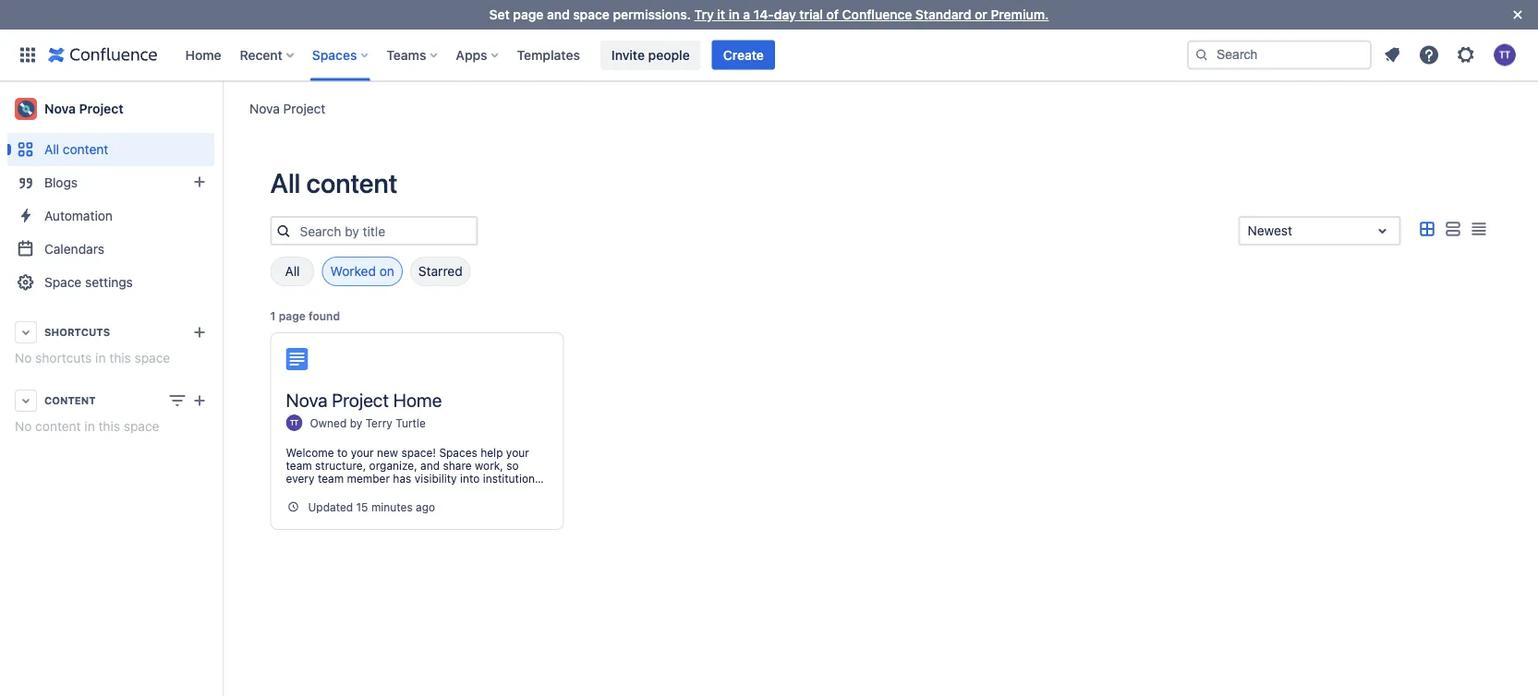 Task type: locate. For each thing, give the bounding box(es) containing it.
close image
[[1507, 4, 1529, 26]]

content up blogs
[[63, 142, 108, 157]]

content
[[63, 142, 108, 157], [306, 167, 398, 199], [35, 419, 81, 434]]

0 vertical spatial page
[[513, 7, 544, 22]]

1 horizontal spatial all content
[[270, 167, 398, 199]]

1 vertical spatial space
[[135, 351, 170, 366]]

0 vertical spatial this
[[109, 351, 131, 366]]

all
[[44, 142, 59, 157], [270, 167, 301, 199], [285, 264, 300, 279]]

1 vertical spatial this
[[98, 419, 120, 434]]

2 no from the top
[[15, 419, 32, 434]]

try
[[694, 7, 714, 22]]

try it in a 14-day trial of confluence standard or premium. link
[[694, 7, 1049, 22]]

terry turtle link
[[366, 417, 426, 430]]

2 nova project from the left
[[44, 101, 124, 116]]

1 no from the top
[[15, 351, 32, 366]]

all up 1 page found
[[285, 264, 300, 279]]

1 horizontal spatial nova project
[[249, 101, 326, 116]]

1 vertical spatial home
[[393, 389, 442, 411]]

search image
[[1195, 48, 1210, 62]]

all content up blogs
[[44, 142, 108, 157]]

no shortcuts in this space
[[15, 351, 170, 366]]

None text field
[[1248, 222, 1251, 240]]

automation link
[[7, 200, 214, 233]]

space down the content dropdown button
[[124, 419, 159, 434]]

all right create a blog icon
[[270, 167, 301, 199]]

Search field
[[1187, 40, 1372, 70]]

space for no shortcuts in this space
[[135, 351, 170, 366]]

0 horizontal spatial in
[[84, 419, 95, 434]]

nova project link down recent "dropdown button"
[[249, 99, 326, 118]]

page
[[513, 7, 544, 22], [279, 310, 306, 322]]

all content
[[44, 142, 108, 157], [270, 167, 398, 199]]

newest
[[1248, 223, 1293, 238]]

1 horizontal spatial nova
[[249, 101, 280, 116]]

cards image
[[1416, 218, 1438, 241]]

in
[[729, 7, 740, 22], [95, 351, 106, 366], [84, 419, 95, 434]]

create
[[723, 47, 764, 62]]

page right 1
[[279, 310, 306, 322]]

invite
[[612, 47, 645, 62]]

banner
[[0, 29, 1539, 81]]

2 vertical spatial space
[[124, 419, 159, 434]]

in down shortcuts dropdown button
[[95, 351, 106, 366]]

0 horizontal spatial nova project link
[[7, 91, 214, 128]]

trial
[[800, 7, 823, 22]]

turtle
[[396, 417, 426, 430]]

this for shortcuts
[[109, 351, 131, 366]]

all content inside space element
[[44, 142, 108, 157]]

nova up all content link
[[44, 101, 76, 116]]

apps button
[[450, 40, 506, 70]]

permissions.
[[613, 7, 691, 22]]

content button
[[7, 384, 214, 418]]

all content link
[[7, 133, 214, 166]]

2 vertical spatial in
[[84, 419, 95, 434]]

nova project link
[[7, 91, 214, 128], [249, 99, 326, 118]]

0 horizontal spatial page
[[279, 310, 306, 322]]

blogs link
[[7, 166, 214, 200]]

project up all content link
[[79, 101, 124, 116]]

0 vertical spatial home
[[185, 47, 221, 62]]

space right and
[[573, 7, 610, 22]]

change view image
[[166, 390, 189, 412]]

nova project down recent "dropdown button"
[[249, 101, 326, 116]]

on
[[380, 264, 394, 279]]

no left shortcuts
[[15, 351, 32, 366]]

recent
[[240, 47, 283, 62]]

content down content
[[35, 419, 81, 434]]

1 horizontal spatial home
[[393, 389, 442, 411]]

set
[[489, 7, 510, 22]]

1 vertical spatial all content
[[270, 167, 398, 199]]

home
[[185, 47, 221, 62], [393, 389, 442, 411]]

starred button
[[410, 257, 471, 286]]

2 horizontal spatial project
[[332, 389, 389, 411]]

project down spaces on the left top
[[283, 101, 326, 116]]

1 vertical spatial page
[[279, 310, 306, 322]]

no for no content in this space
[[15, 419, 32, 434]]

shortcuts button
[[7, 316, 214, 349]]

0 vertical spatial all
[[44, 142, 59, 157]]

0 horizontal spatial all content
[[44, 142, 108, 157]]

updated 15 minutes ago
[[308, 501, 435, 514]]

2 vertical spatial content
[[35, 419, 81, 434]]

this down the content dropdown button
[[98, 419, 120, 434]]

1
[[270, 310, 276, 322]]

0 vertical spatial all content
[[44, 142, 108, 157]]

calendars
[[44, 242, 104, 257]]

1 nova project from the left
[[249, 101, 326, 116]]

it
[[717, 7, 726, 22]]

space
[[573, 7, 610, 22], [135, 351, 170, 366], [124, 419, 159, 434]]

0 horizontal spatial nova
[[44, 101, 76, 116]]

all inside all content link
[[44, 142, 59, 157]]

worked on
[[330, 264, 394, 279]]

nova right collapse sidebar image
[[249, 101, 280, 116]]

1 vertical spatial content
[[306, 167, 398, 199]]

1 horizontal spatial page
[[513, 7, 544, 22]]

page right set
[[513, 7, 544, 22]]

global element
[[11, 29, 1184, 81]]

0 horizontal spatial home
[[185, 47, 221, 62]]

all up blogs
[[44, 142, 59, 157]]

0 horizontal spatial nova project
[[44, 101, 124, 116]]

Search by title field
[[294, 218, 476, 244]]

project up by
[[332, 389, 389, 411]]

0 vertical spatial in
[[729, 7, 740, 22]]

space down shortcuts dropdown button
[[135, 351, 170, 366]]

0 horizontal spatial project
[[79, 101, 124, 116]]

terry
[[366, 417, 393, 430]]

no down the content dropdown button
[[15, 419, 32, 434]]

this
[[109, 351, 131, 366], [98, 419, 120, 434]]

this for content
[[98, 419, 120, 434]]

in down content
[[84, 419, 95, 434]]

standard
[[916, 7, 972, 22]]

1 vertical spatial no
[[15, 419, 32, 434]]

in left a in the left of the page
[[729, 7, 740, 22]]

no for no shortcuts in this space
[[15, 351, 32, 366]]

2 vertical spatial all
[[285, 264, 300, 279]]

recent button
[[234, 40, 301, 70]]

teams
[[387, 47, 426, 62]]

content
[[44, 395, 96, 407]]

set page and space permissions. try it in a 14-day trial of confluence standard or premium.
[[489, 7, 1049, 22]]

in for no shortcuts in this space
[[95, 351, 106, 366]]

nova project
[[249, 101, 326, 116], [44, 101, 124, 116]]

invite people
[[612, 47, 690, 62]]

home up collapse sidebar image
[[185, 47, 221, 62]]

space for no content in this space
[[124, 419, 159, 434]]

templates
[[517, 47, 580, 62]]

1 horizontal spatial in
[[95, 351, 106, 366]]

confluence
[[842, 7, 912, 22]]

page for and
[[513, 7, 544, 22]]

nova
[[249, 101, 280, 116], [44, 101, 76, 116], [286, 389, 328, 411]]

blogs
[[44, 175, 78, 190]]

ago
[[416, 501, 435, 514]]

0 vertical spatial no
[[15, 351, 32, 366]]

content up search by title field
[[306, 167, 398, 199]]

project
[[283, 101, 326, 116], [79, 101, 124, 116], [332, 389, 389, 411]]

worked
[[330, 264, 376, 279]]

1 horizontal spatial project
[[283, 101, 326, 116]]

create a page image
[[189, 390, 211, 412]]

in for no content in this space
[[84, 419, 95, 434]]

confluence image
[[48, 44, 158, 66], [48, 44, 158, 66]]

this down shortcuts dropdown button
[[109, 351, 131, 366]]

1 vertical spatial all
[[270, 167, 301, 199]]

found
[[309, 310, 340, 322]]

nova up profile picture
[[286, 389, 328, 411]]

no
[[15, 351, 32, 366], [15, 419, 32, 434]]

nova project up all content link
[[44, 101, 124, 116]]

banner containing home
[[0, 29, 1539, 81]]

home up turtle
[[393, 389, 442, 411]]

all content up search by title field
[[270, 167, 398, 199]]

1 vertical spatial in
[[95, 351, 106, 366]]

minutes
[[371, 501, 413, 514]]

nova project link up all content link
[[7, 91, 214, 128]]

1 page found
[[270, 310, 340, 322]]



Task type: describe. For each thing, give the bounding box(es) containing it.
spaces
[[312, 47, 357, 62]]

no content in this space
[[15, 419, 159, 434]]

add shortcut image
[[189, 322, 211, 344]]

by
[[350, 417, 363, 430]]

space settings
[[44, 275, 133, 290]]

nova inside space element
[[44, 101, 76, 116]]

invite people button
[[601, 40, 701, 70]]

space element
[[0, 81, 222, 697]]

15
[[356, 501, 368, 514]]

1 horizontal spatial nova project link
[[249, 99, 326, 118]]

appswitcher icon image
[[17, 44, 39, 66]]

calendars link
[[7, 233, 214, 266]]

all button
[[270, 257, 315, 286]]

open image
[[1372, 220, 1394, 242]]

teams button
[[381, 40, 445, 70]]

day
[[774, 7, 796, 22]]

all inside all button
[[285, 264, 300, 279]]

0 vertical spatial content
[[63, 142, 108, 157]]

shortcuts
[[44, 327, 110, 339]]

space settings link
[[7, 266, 214, 299]]

worked on button
[[322, 257, 403, 286]]

14-
[[754, 7, 774, 22]]

space
[[44, 275, 82, 290]]

notification icon image
[[1381, 44, 1404, 66]]

shortcuts
[[35, 351, 92, 366]]

settings
[[85, 275, 133, 290]]

home inside global element
[[185, 47, 221, 62]]

templates link
[[512, 40, 586, 70]]

people
[[648, 47, 690, 62]]

2 horizontal spatial nova
[[286, 389, 328, 411]]

project inside space element
[[79, 101, 124, 116]]

2 horizontal spatial in
[[729, 7, 740, 22]]

starred
[[418, 264, 463, 279]]

a
[[743, 7, 750, 22]]

your profile and preferences image
[[1494, 44, 1516, 66]]

or
[[975, 7, 988, 22]]

of
[[827, 7, 839, 22]]

automation
[[44, 208, 113, 224]]

nova project inside space element
[[44, 101, 124, 116]]

nova project home
[[286, 389, 442, 411]]

list image
[[1442, 218, 1464, 241]]

0 vertical spatial space
[[573, 7, 610, 22]]

collapse sidebar image
[[201, 91, 242, 128]]

settings icon image
[[1455, 44, 1478, 66]]

compact list image
[[1468, 218, 1490, 241]]

owned by terry turtle
[[310, 417, 426, 430]]

create a blog image
[[189, 171, 211, 193]]

home link
[[180, 40, 227, 70]]

help icon image
[[1418, 44, 1441, 66]]

premium.
[[991, 7, 1049, 22]]

owned
[[310, 417, 347, 430]]

updated
[[308, 501, 353, 514]]

nova project link inside space element
[[7, 91, 214, 128]]

create link
[[712, 40, 775, 70]]

and
[[547, 7, 570, 22]]

page for found
[[279, 310, 306, 322]]

spaces button
[[307, 40, 376, 70]]

apps
[[456, 47, 487, 62]]

profile picture image
[[286, 415, 303, 432]]

page image
[[286, 348, 308, 371]]



Task type: vqa. For each thing, say whether or not it's contained in the screenshot.
Dashboards at the top of the page
no



